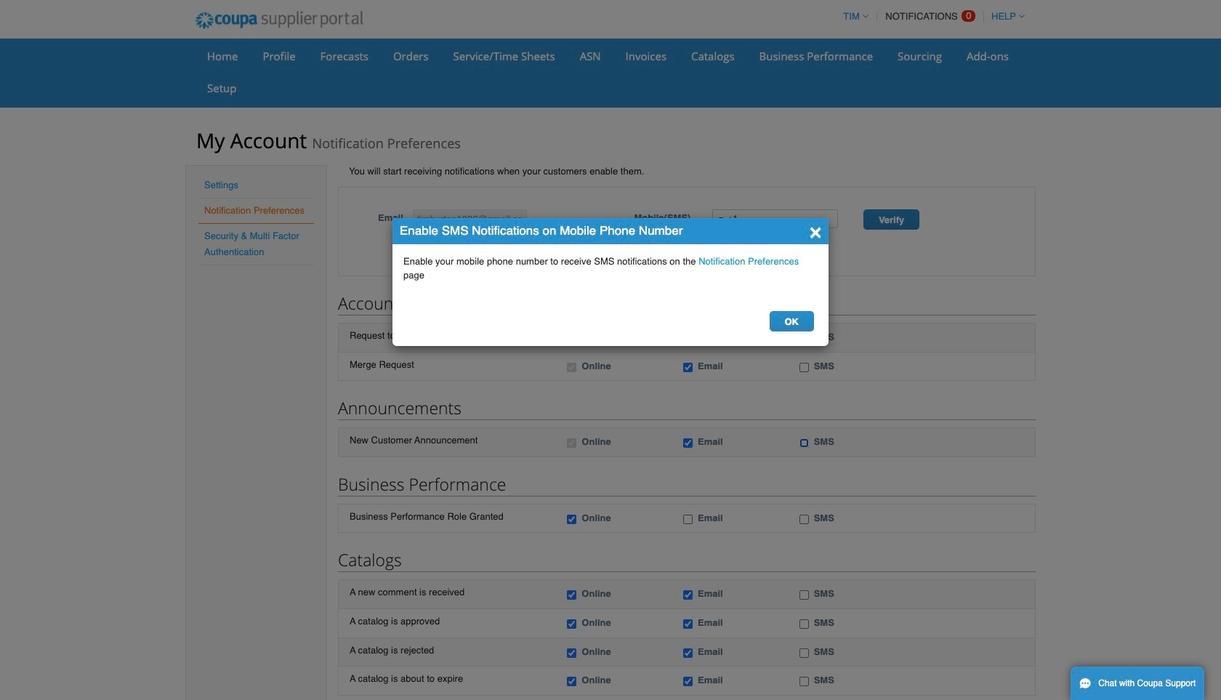 Task type: vqa. For each thing, say whether or not it's contained in the screenshot.
the 0
no



Task type: locate. For each thing, give the bounding box(es) containing it.
None checkbox
[[567, 363, 577, 372], [684, 363, 693, 372], [800, 439, 809, 448], [567, 515, 577, 524], [800, 515, 809, 524], [567, 591, 577, 600], [684, 591, 693, 600], [567, 620, 577, 629], [684, 620, 693, 629], [567, 677, 577, 687], [684, 677, 693, 687], [567, 363, 577, 372], [684, 363, 693, 372], [800, 439, 809, 448], [567, 515, 577, 524], [800, 515, 809, 524], [567, 591, 577, 600], [684, 591, 693, 600], [567, 620, 577, 629], [684, 620, 693, 629], [567, 677, 577, 687], [684, 677, 693, 687]]

None checkbox
[[800, 334, 809, 343], [800, 363, 809, 372], [567, 439, 577, 448], [684, 439, 693, 448], [684, 515, 693, 524], [800, 591, 809, 600], [800, 620, 809, 629], [567, 648, 577, 658], [684, 648, 693, 658], [800, 648, 809, 658], [800, 677, 809, 687], [800, 334, 809, 343], [800, 363, 809, 372], [567, 439, 577, 448], [684, 439, 693, 448], [684, 515, 693, 524], [800, 591, 809, 600], [800, 620, 809, 629], [567, 648, 577, 658], [684, 648, 693, 658], [800, 648, 809, 658], [800, 677, 809, 687]]

coupa supplier portal image
[[185, 2, 373, 39]]

None text field
[[413, 209, 527, 229]]



